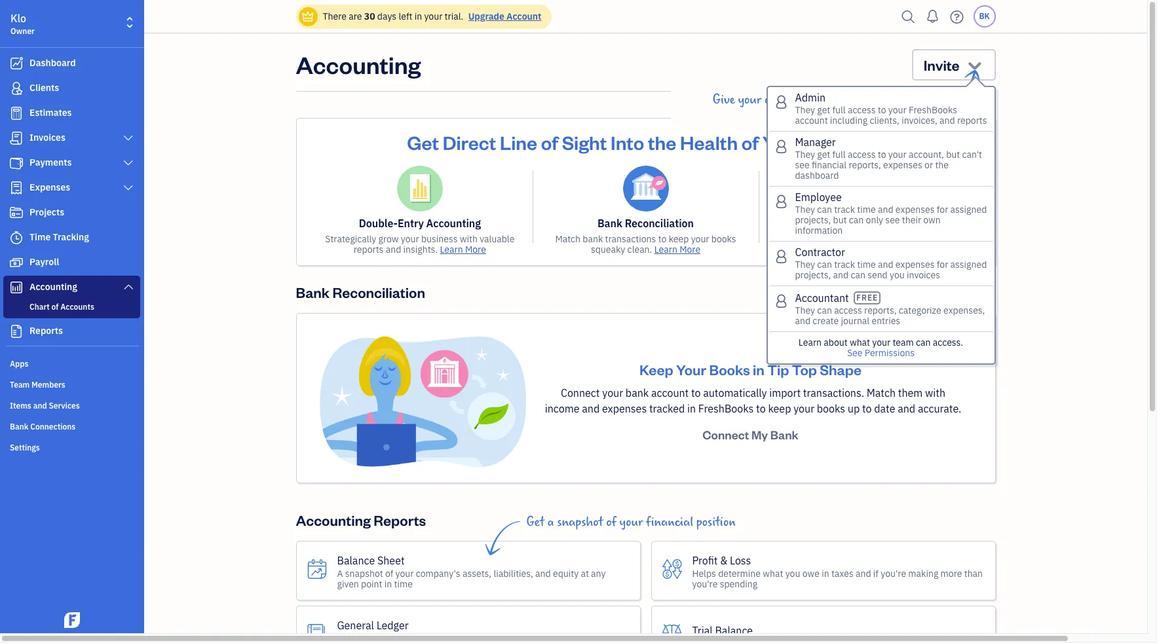 Task type: vqa. For each thing, say whether or not it's contained in the screenshot.
bottommost the Make
no



Task type: describe. For each thing, give the bounding box(es) containing it.
keep
[[640, 360, 673, 379]]

0 vertical spatial snapshot
[[557, 515, 603, 530]]

tracking
[[53, 231, 89, 243]]

access inside the free they can access reports, categorize expenses, and create journal entries
[[834, 305, 862, 317]]

chevrondown image
[[966, 56, 984, 74]]

bank inside connect your bank account to automatically import transactions. match them with income and expenses tracked in freshbooks to keep your books up to date and accurate.
[[626, 387, 649, 400]]

connect for my
[[703, 427, 749, 442]]

in inside journal entries and chart of accounts create journal entries and edit accounts in the chart of accounts with
[[945, 233, 952, 245]]

0 horizontal spatial bank reconciliation
[[296, 283, 425, 301]]

and inside main element
[[33, 401, 47, 411]]

get a snapshot of your financial position
[[527, 515, 736, 530]]

helps
[[692, 568, 716, 580]]

entries
[[872, 315, 901, 327]]

insights.
[[403, 244, 438, 256]]

invoices
[[29, 132, 65, 144]]

full for manager
[[833, 149, 846, 161]]

trial balance link
[[651, 606, 996, 644]]

sight
[[562, 130, 607, 155]]

search image
[[898, 7, 919, 27]]

account inside the admin they get full access to your freshbooks account including clients, invoices, and reports
[[795, 115, 828, 126]]

of inside main element
[[51, 302, 59, 312]]

learn for reconciliation
[[655, 244, 678, 256]]

payroll link
[[3, 251, 140, 275]]

more for bank reconciliation
[[680, 244, 701, 256]]

reports link
[[3, 320, 140, 343]]

to up my
[[756, 402, 766, 416]]

what inside profit & loss helps determine what you owe in taxes and if you're making more than you're spending
[[763, 568, 783, 580]]

learn for entry
[[440, 244, 463, 256]]

access.
[[933, 337, 964, 349]]

in inside balance sheet a snapshot of your company's assets, liabilities, and equity at any given point in time
[[385, 578, 392, 590]]

transactions
[[605, 233, 656, 245]]

shape
[[820, 360, 862, 379]]

of inside balance sheet a snapshot of your company's assets, liabilities, and equity at any given point in time
[[385, 568, 393, 580]]

accurate.
[[918, 402, 962, 416]]

chevron large down image for expenses
[[122, 183, 134, 193]]

expenses link
[[3, 176, 140, 200]]

tip
[[768, 360, 789, 379]]

bank up the transactions
[[598, 217, 623, 230]]

learn more for double-entry accounting
[[440, 244, 486, 256]]

double-entry accounting image
[[397, 166, 443, 212]]

learn about what your team can access. see permissions
[[799, 337, 964, 359]]

can inside the free they can access reports, categorize expenses, and create journal entries
[[817, 305, 832, 317]]

and inside strategically grow your business with valuable reports and insights.
[[386, 244, 401, 256]]

time
[[29, 231, 51, 243]]

and left edit
[[869, 233, 885, 245]]

freshbooks image
[[62, 613, 83, 629]]

bk
[[979, 11, 990, 21]]

the inside journal entries and chart of accounts create journal entries and edit accounts in the chart of accounts with
[[954, 233, 968, 245]]

categorize
[[899, 305, 942, 317]]

1 vertical spatial reconciliation
[[333, 283, 425, 301]]

the inside manager they get full access to your account, but can't see financial reports, expenses or the dashboard
[[935, 159, 949, 171]]

accountant
[[795, 292, 849, 305]]

keep inside 'match bank transactions to keep your books squeaky clean.'
[[669, 233, 689, 245]]

profit & loss helps determine what you owe in taxes and if you're making more than you're spending
[[692, 554, 983, 590]]

apps link
[[3, 354, 140, 374]]

and inside balance sheet a snapshot of your company's assets, liabilities, and equity at any given point in time
[[536, 568, 551, 580]]

up
[[848, 402, 860, 416]]

and inside profit & loss helps determine what you owe in taxes and if you're making more than you're spending
[[856, 568, 871, 580]]

1 vertical spatial balance
[[715, 624, 753, 637]]

projects, for contractor
[[795, 269, 831, 281]]

general ledger
[[337, 619, 409, 632]]

in left tip
[[753, 360, 765, 379]]

accounting link
[[3, 276, 140, 300]]

strategically
[[325, 233, 376, 245]]

invoices link
[[3, 126, 140, 150]]

items and services link
[[3, 396, 140, 416]]

date
[[874, 402, 896, 416]]

match inside connect your bank account to automatically import transactions. match them with income and expenses tracked in freshbooks to keep your books up to date and accurate.
[[867, 387, 896, 400]]

with inside strategically grow your business with valuable reports and insights.
[[460, 233, 478, 245]]

0 horizontal spatial you're
[[692, 578, 718, 590]]

bank connections link
[[3, 417, 140, 436]]

they for manager
[[795, 149, 815, 161]]

chart of accounts link
[[6, 300, 138, 315]]

full for admin
[[833, 104, 846, 116]]

your inside strategically grow your business with valuable reports and insights.
[[401, 233, 419, 245]]

invoices,
[[902, 115, 938, 126]]

liabilities,
[[494, 568, 533, 580]]

can't
[[962, 149, 982, 161]]

days
[[377, 10, 397, 22]]

connect your bank account to begin matching your bank transactions image
[[318, 335, 527, 469]]

settings link
[[3, 438, 140, 457]]

bank inside 'match bank transactions to keep your books squeaky clean.'
[[583, 233, 603, 245]]

bank down strategically
[[296, 283, 330, 301]]

equity
[[553, 568, 579, 580]]

accounting up business
[[426, 217, 481, 230]]

what inside learn about what your team can access. see permissions
[[850, 337, 870, 349]]

invite
[[924, 56, 960, 74]]

chart image
[[9, 281, 24, 294]]

my
[[752, 427, 768, 442]]

manager
[[795, 136, 836, 149]]

and down the journal entries and chart of accounts image
[[856, 217, 875, 230]]

invoices
[[907, 269, 940, 281]]

can up information
[[817, 204, 832, 216]]

transactions.
[[803, 387, 864, 400]]

1 vertical spatial reports
[[374, 511, 426, 530]]

expense image
[[9, 182, 24, 195]]

dashboard link
[[3, 52, 140, 75]]

access for admin
[[848, 104, 876, 116]]

permissions
[[865, 347, 915, 359]]

accounting up a
[[296, 511, 371, 530]]

trial.
[[445, 10, 464, 22]]

are
[[349, 10, 362, 22]]

clients
[[29, 82, 59, 94]]

making
[[909, 568, 939, 580]]

can left send
[[851, 269, 866, 281]]

items and services
[[10, 401, 80, 411]]

and up accountant
[[833, 269, 849, 281]]

into
[[611, 130, 644, 155]]

top
[[792, 360, 817, 379]]

1 vertical spatial entries
[[838, 233, 867, 245]]

0 vertical spatial bank reconciliation
[[598, 217, 694, 230]]

2 horizontal spatial accounts
[[918, 217, 964, 230]]

balance inside balance sheet a snapshot of your company's assets, liabilities, and equity at any given point in time
[[337, 554, 375, 567]]

0 vertical spatial chart
[[877, 217, 904, 230]]

point
[[361, 578, 382, 590]]

freshbooks inside connect your bank account to automatically import transactions. match them with income and expenses tracked in freshbooks to keep your books up to date and accurate.
[[699, 402, 754, 416]]

connect my bank button
[[691, 422, 811, 448]]

assets,
[[463, 568, 492, 580]]

employee
[[795, 191, 842, 204]]

valuable
[[480, 233, 515, 245]]

spending
[[720, 578, 758, 590]]

for for contractor
[[937, 259, 949, 271]]

get for get a snapshot of your financial position
[[527, 515, 545, 530]]

see
[[847, 347, 863, 359]]

time tracking link
[[3, 226, 140, 250]]

for for employee
[[937, 204, 949, 216]]

team
[[893, 337, 914, 349]]

dashboard image
[[9, 57, 24, 70]]

journal
[[841, 315, 870, 327]]

time for employee
[[857, 204, 876, 216]]

bank reconciliation image
[[623, 166, 669, 212]]

position
[[697, 515, 736, 530]]

can left only in the top right of the page
[[849, 214, 864, 226]]

get direct line of sight into the health of your business
[[407, 130, 885, 155]]

bk button
[[974, 5, 996, 28]]

more
[[941, 568, 962, 580]]

projects link
[[3, 201, 140, 225]]

estimate image
[[9, 107, 24, 120]]

upgrade account link
[[466, 10, 542, 22]]

expenses inside employee they can track time and expenses for assigned projects, but can only see their own information
[[896, 204, 935, 216]]

they inside the free they can access reports, categorize expenses, and create journal entries
[[795, 305, 815, 317]]

journal entries and chart of accounts image
[[849, 166, 895, 212]]

items
[[10, 401, 31, 411]]

crown image
[[301, 10, 315, 23]]

tracked
[[649, 402, 685, 416]]

import
[[770, 387, 801, 400]]

apps
[[10, 359, 28, 369]]

keep inside connect your bank account to automatically import transactions. match them with income and expenses tracked in freshbooks to keep your books up to date and accurate.
[[768, 402, 791, 416]]

strategically grow your business with valuable reports and insights.
[[325, 233, 515, 256]]

connect my bank
[[703, 427, 799, 442]]

admin they get full access to your freshbooks account including clients, invoices, and reports
[[795, 91, 987, 126]]

client image
[[9, 82, 24, 95]]

see inside manager they get full access to your account, but can't see financial reports, expenses or the dashboard
[[795, 159, 810, 171]]



Task type: locate. For each thing, give the bounding box(es) containing it.
reports down double-
[[354, 244, 384, 256]]

of down sheet
[[385, 568, 393, 580]]

1 vertical spatial assigned
[[951, 259, 987, 271]]

1 vertical spatial reports
[[354, 244, 384, 256]]

members
[[31, 380, 65, 390]]

1 horizontal spatial what
[[850, 337, 870, 349]]

full inside manager they get full access to your account, but can't see financial reports, expenses or the dashboard
[[833, 149, 846, 161]]

they for contractor
[[795, 259, 815, 271]]

1 get from the top
[[817, 104, 831, 116]]

entry
[[398, 217, 424, 230]]

but down employee
[[833, 214, 847, 226]]

reports,
[[849, 159, 881, 171], [864, 305, 897, 317]]

the
[[648, 130, 677, 155], [935, 159, 949, 171], [954, 233, 968, 245]]

reports up close image
[[957, 115, 987, 126]]

0 horizontal spatial more
[[465, 244, 486, 256]]

invoice image
[[9, 132, 24, 145]]

free
[[857, 293, 878, 303]]

and right income
[[582, 402, 600, 416]]

learn more for bank reconciliation
[[655, 244, 701, 256]]

chart down accounting link
[[29, 302, 50, 312]]

them
[[898, 387, 923, 400]]

bank down keep
[[626, 387, 649, 400]]

your inside manager they get full access to your account, but can't see financial reports, expenses or the dashboard
[[889, 149, 907, 161]]

books left create
[[712, 233, 736, 245]]

freshbooks down automatically
[[699, 402, 754, 416]]

1 horizontal spatial keep
[[768, 402, 791, 416]]

but inside manager they get full access to your account, but can't see financial reports, expenses or the dashboard
[[946, 149, 960, 161]]

time for contractor
[[857, 259, 876, 271]]

of down accounting link
[[51, 302, 59, 312]]

for inside contractor they can track time and expenses for assigned projects, and can send you invoices
[[937, 259, 949, 271]]

you inside contractor they can track time and expenses for assigned projects, and can send you invoices
[[890, 269, 905, 281]]

they
[[795, 104, 815, 116], [795, 149, 815, 161], [795, 204, 815, 216], [795, 259, 815, 271], [795, 305, 815, 317]]

get inside manager they get full access to your account, but can't see financial reports, expenses or the dashboard
[[817, 149, 831, 161]]

business
[[807, 130, 885, 155]]

there
[[323, 10, 347, 22]]

0 vertical spatial keep
[[669, 233, 689, 245]]

balance sheet a snapshot of your company's assets, liabilities, and equity at any given point in time
[[337, 554, 606, 590]]

0 horizontal spatial see
[[795, 159, 810, 171]]

1 vertical spatial financial
[[646, 515, 694, 530]]

you right send
[[890, 269, 905, 281]]

0 horizontal spatial balance
[[337, 554, 375, 567]]

2 full from the top
[[833, 149, 846, 161]]

see inside employee they can track time and expenses for assigned projects, but can only see their own information
[[886, 214, 900, 226]]

you're right if
[[881, 568, 906, 580]]

determine
[[718, 568, 761, 580]]

they inside employee they can track time and expenses for assigned projects, but can only see their own information
[[795, 204, 815, 216]]

1 horizontal spatial you
[[890, 269, 905, 281]]

books inside 'match bank transactions to keep your books squeaky clean.'
[[712, 233, 736, 245]]

0 horizontal spatial accounts
[[60, 302, 94, 312]]

can up accountant
[[817, 259, 832, 271]]

create
[[776, 233, 803, 245]]

they inside manager they get full access to your account, but can't see financial reports, expenses or the dashboard
[[795, 149, 815, 161]]

get for get direct line of sight into the health of your business
[[407, 130, 439, 155]]

track for contractor
[[834, 259, 855, 271]]

account
[[507, 10, 542, 22]]

learn more right insights.
[[440, 244, 486, 256]]

chevron large down image
[[122, 158, 134, 168], [122, 183, 134, 193], [122, 282, 134, 292]]

team members
[[10, 380, 65, 390]]

1 vertical spatial access
[[848, 149, 876, 161]]

1 vertical spatial the
[[935, 159, 949, 171]]

income
[[545, 402, 580, 416]]

go to help image
[[947, 7, 968, 27]]

connections
[[30, 422, 76, 432]]

payment image
[[9, 157, 24, 170]]

at
[[581, 568, 589, 580]]

manager they get full access to your account, but can't see financial reports, expenses or the dashboard
[[795, 136, 982, 182]]

reports inside the reports link
[[29, 325, 63, 337]]

you
[[890, 269, 905, 281], [786, 568, 800, 580]]

1 vertical spatial freshbooks
[[699, 402, 754, 416]]

money image
[[9, 256, 24, 269]]

2 vertical spatial chart
[[29, 302, 50, 312]]

reconciliation up 'match bank transactions to keep your books squeaky clean.'
[[625, 217, 694, 230]]

to right clean.
[[658, 233, 667, 245]]

0 vertical spatial full
[[833, 104, 846, 116]]

of right 'a'
[[606, 515, 617, 530]]

1 vertical spatial you
[[786, 568, 800, 580]]

projects, for employee
[[795, 214, 831, 226]]

0 vertical spatial get
[[407, 130, 439, 155]]

close image
[[972, 127, 987, 142]]

admin
[[795, 91, 826, 104]]

learn more
[[440, 244, 486, 256], [655, 244, 701, 256]]

1 horizontal spatial but
[[946, 149, 960, 161]]

settings
[[10, 443, 40, 453]]

bank inside button
[[771, 427, 799, 442]]

freshbooks inside the admin they get full access to your freshbooks account including clients, invoices, and reports
[[909, 104, 957, 116]]

connect inside button
[[703, 427, 749, 442]]

assigned up the expenses,
[[951, 259, 987, 271]]

1 chevron large down image from the top
[[122, 158, 134, 168]]

1 horizontal spatial snapshot
[[557, 515, 603, 530]]

reports down "chart of accounts"
[[29, 325, 63, 337]]

they inside contractor they can track time and expenses for assigned projects, and can send you invoices
[[795, 259, 815, 271]]

the right or on the right top
[[935, 159, 949, 171]]

get for manager
[[817, 149, 831, 161]]

free they can access reports, categorize expenses, and create journal entries
[[795, 293, 985, 327]]

0 horizontal spatial reports
[[29, 325, 63, 337]]

full inside the admin they get full access to your freshbooks account including clients, invoices, and reports
[[833, 104, 846, 116]]

journal up create
[[780, 217, 817, 230]]

1 horizontal spatial reports
[[374, 511, 426, 530]]

1 horizontal spatial learn more
[[655, 244, 701, 256]]

they up the dashboard
[[795, 149, 815, 161]]

access for manager
[[848, 149, 876, 161]]

reports, inside manager they get full access to your account, but can't see financial reports, expenses or the dashboard
[[849, 159, 881, 171]]

expenses down "accounts" on the top
[[896, 259, 935, 271]]

connect up income
[[561, 387, 600, 400]]

1 horizontal spatial account
[[795, 115, 828, 126]]

your inside 'match bank transactions to keep your books squeaky clean.'
[[691, 233, 709, 245]]

and right items
[[33, 401, 47, 411]]

0 vertical spatial books
[[712, 233, 736, 245]]

2 projects, from the top
[[795, 269, 831, 281]]

1 horizontal spatial with
[[855, 244, 873, 256]]

1 track from the top
[[834, 204, 855, 216]]

clients,
[[870, 115, 900, 126]]

assigned for employee
[[951, 204, 987, 216]]

including
[[830, 115, 868, 126]]

0 vertical spatial projects,
[[795, 214, 831, 226]]

keep your books in tip top shape
[[640, 360, 862, 379]]

can inside learn about what your team can access. see permissions
[[916, 337, 931, 349]]

learn inside learn about what your team can access. see permissions
[[799, 337, 822, 349]]

chevron large down image for accounting
[[122, 282, 134, 292]]

reports
[[957, 115, 987, 126], [354, 244, 384, 256]]

chevron large down image inside payments link
[[122, 158, 134, 168]]

payments link
[[3, 151, 140, 175]]

1 vertical spatial keep
[[768, 402, 791, 416]]

projects, inside contractor they can track time and expenses for assigned projects, and can send you invoices
[[795, 269, 831, 281]]

track inside employee they can track time and expenses for assigned projects, but can only see their own information
[[834, 204, 855, 216]]

1 horizontal spatial bank
[[626, 387, 649, 400]]

health
[[680, 130, 738, 155]]

double-entry accounting
[[359, 217, 481, 230]]

they up information
[[795, 204, 815, 216]]

but left can't
[[946, 149, 960, 161]]

in right owe
[[822, 568, 829, 580]]

they for admin
[[795, 104, 815, 116]]

0 horizontal spatial the
[[648, 130, 677, 155]]

1 vertical spatial for
[[937, 259, 949, 271]]

with inside connect your bank account to automatically import transactions. match them with income and expenses tracked in freshbooks to keep your books up to date and accurate.
[[925, 387, 946, 400]]

2 vertical spatial time
[[394, 578, 413, 590]]

reports, down the free
[[864, 305, 897, 317]]

dashboard
[[795, 170, 839, 182]]

1 vertical spatial books
[[817, 402, 845, 416]]

1 vertical spatial but
[[833, 214, 847, 226]]

time inside contractor they can track time and expenses for assigned projects, and can send you invoices
[[857, 259, 876, 271]]

get for admin
[[817, 104, 831, 116]]

and inside the admin they get full access to your freshbooks account including clients, invoices, and reports
[[940, 115, 955, 126]]

1 horizontal spatial financial
[[812, 159, 847, 171]]

general ledger link
[[296, 606, 641, 644]]

connect your bank account to automatically import transactions. match them with income and expenses tracked in freshbooks to keep your books up to date and accurate.
[[545, 387, 962, 416]]

financial down manager
[[812, 159, 847, 171]]

0 horizontal spatial financial
[[646, 515, 694, 530]]

left
[[399, 10, 412, 22]]

1 horizontal spatial get
[[527, 515, 545, 530]]

5 they from the top
[[795, 305, 815, 317]]

get inside the admin they get full access to your freshbooks account including clients, invoices, and reports
[[817, 104, 831, 116]]

expenses left or on the right top
[[884, 159, 923, 171]]

projects, inside employee they can track time and expenses for assigned projects, but can only see their own information
[[795, 214, 831, 226]]

in inside connect your bank account to automatically import transactions. match them with income and expenses tracked in freshbooks to keep your books up to date and accurate.
[[687, 402, 696, 416]]

0 vertical spatial time
[[857, 204, 876, 216]]

estimates
[[29, 107, 72, 119]]

with left valuable
[[460, 233, 478, 245]]

bank right my
[[771, 427, 799, 442]]

1 projects, from the top
[[795, 214, 831, 226]]

time inside balance sheet a snapshot of your company's assets, liabilities, and equity at any given point in time
[[394, 578, 413, 590]]

what
[[850, 337, 870, 349], [763, 568, 783, 580]]

1 vertical spatial chevron large down image
[[122, 183, 134, 193]]

journal entries and chart of accounts create journal entries and edit accounts in the chart of accounts with
[[776, 217, 968, 256]]

contractor they can track time and expenses for assigned projects, and can send you invoices
[[795, 246, 987, 281]]

accounting down are
[[296, 49, 421, 80]]

projects, down contractor
[[795, 269, 831, 281]]

0 horizontal spatial learn
[[440, 244, 463, 256]]

assigned
[[951, 204, 987, 216], [951, 259, 987, 271]]

to
[[878, 104, 886, 116], [878, 149, 886, 161], [658, 233, 667, 245], [691, 387, 701, 400], [756, 402, 766, 416], [862, 402, 872, 416]]

access up business
[[848, 104, 876, 116]]

can
[[817, 204, 832, 216], [849, 214, 864, 226], [817, 259, 832, 271], [851, 269, 866, 281], [817, 305, 832, 317], [916, 337, 931, 349]]

assigned for contractor
[[951, 259, 987, 271]]

1 horizontal spatial reconciliation
[[625, 217, 694, 230]]

1 vertical spatial what
[[763, 568, 783, 580]]

their
[[902, 214, 921, 226]]

financial inside manager they get full access to your account, but can't see financial reports, expenses or the dashboard
[[812, 159, 847, 171]]

0 horizontal spatial account
[[651, 387, 689, 400]]

reports up sheet
[[374, 511, 426, 530]]

journal up contractor
[[805, 233, 836, 245]]

1 horizontal spatial balance
[[715, 624, 753, 637]]

2 chevron large down image from the top
[[122, 183, 134, 193]]

0 horizontal spatial snapshot
[[345, 568, 383, 580]]

2 learn more from the left
[[655, 244, 701, 256]]

your right keep
[[676, 360, 707, 379]]

0 horizontal spatial match
[[555, 233, 581, 245]]

to inside manager they get full access to your account, but can't see financial reports, expenses or the dashboard
[[878, 149, 886, 161]]

more for double-entry accounting
[[465, 244, 486, 256]]

of
[[541, 130, 558, 155], [742, 130, 759, 155], [907, 217, 916, 230], [804, 244, 812, 256], [51, 302, 59, 312], [606, 515, 617, 530], [385, 568, 393, 580]]

match
[[555, 233, 581, 245], [867, 387, 896, 400]]

bank reconciliation up 'match bank transactions to keep your books squeaky clean.'
[[598, 217, 694, 230]]

match inside 'match bank transactions to keep your books squeaky clean.'
[[555, 233, 581, 245]]

2 get from the top
[[817, 149, 831, 161]]

0 vertical spatial journal
[[780, 217, 817, 230]]

expenses,
[[944, 305, 985, 317]]

full
[[833, 104, 846, 116], [833, 149, 846, 161]]

0 vertical spatial reports,
[[849, 159, 881, 171]]

freshbooks
[[909, 104, 957, 116], [699, 402, 754, 416]]

0 vertical spatial track
[[834, 204, 855, 216]]

keep
[[669, 233, 689, 245], [768, 402, 791, 416]]

journal
[[780, 217, 817, 230], [805, 233, 836, 245]]

learn right clean.
[[655, 244, 678, 256]]

learn more right clean.
[[655, 244, 701, 256]]

0 vertical spatial but
[[946, 149, 960, 161]]

timer image
[[9, 231, 24, 244]]

1 assigned from the top
[[951, 204, 987, 216]]

and inside employee they can track time and expenses for assigned projects, but can only see their own information
[[878, 204, 894, 216]]

with up accurate.
[[925, 387, 946, 400]]

they inside the admin they get full access to your freshbooks account including clients, invoices, and reports
[[795, 104, 815, 116]]

and left equity
[[536, 568, 551, 580]]

and left insights.
[[386, 244, 401, 256]]

snapshot right 'a'
[[557, 515, 603, 530]]

bank down items
[[10, 422, 28, 432]]

1 vertical spatial accounts
[[815, 244, 853, 256]]

expenses inside connect your bank account to automatically import transactions. match them with income and expenses tracked in freshbooks to keep your books up to date and accurate.
[[602, 402, 647, 416]]

notifications image
[[922, 3, 943, 29]]

1 horizontal spatial match
[[867, 387, 896, 400]]

accounting inside main element
[[29, 281, 77, 293]]

balance up a
[[337, 554, 375, 567]]

your
[[763, 130, 803, 155], [676, 360, 707, 379]]

1 vertical spatial snapshot
[[345, 568, 383, 580]]

assigned inside employee they can track time and expenses for assigned projects, but can only see their own information
[[951, 204, 987, 216]]

than
[[965, 568, 983, 580]]

2 vertical spatial accounts
[[60, 302, 94, 312]]

1 horizontal spatial chart
[[780, 244, 802, 256]]

0 vertical spatial access
[[848, 104, 876, 116]]

you left owe
[[786, 568, 800, 580]]

account inside connect your bank account to automatically import transactions. match them with income and expenses tracked in freshbooks to keep your books up to date and accurate.
[[651, 387, 689, 400]]

keep down import
[[768, 402, 791, 416]]

1 vertical spatial account
[[651, 387, 689, 400]]

project image
[[9, 206, 24, 220]]

books
[[709, 360, 750, 379]]

0 vertical spatial reports
[[957, 115, 987, 126]]

expenses inside contractor they can track time and expenses for assigned projects, and can send you invoices
[[896, 259, 935, 271]]

send
[[868, 269, 888, 281]]

expenses inside manager they get full access to your account, but can't see financial reports, expenses or the dashboard
[[884, 159, 923, 171]]

you inside profit & loss helps determine what you owe in taxes and if you're making more than you're spending
[[786, 568, 800, 580]]

your inside learn about what your team can access. see permissions
[[872, 337, 891, 349]]

2 horizontal spatial chart
[[877, 217, 904, 230]]

1 horizontal spatial accounts
[[815, 244, 853, 256]]

clients link
[[3, 77, 140, 100]]

0 horizontal spatial with
[[460, 233, 478, 245]]

your inside balance sheet a snapshot of your company's assets, liabilities, and equity at any given point in time
[[396, 568, 414, 580]]

0 horizontal spatial learn more
[[440, 244, 486, 256]]

track inside contractor they can track time and expenses for assigned projects, and can send you invoices
[[834, 259, 855, 271]]

chevron large down image for payments
[[122, 158, 134, 168]]

1 horizontal spatial connect
[[703, 427, 749, 442]]

2 they from the top
[[795, 149, 815, 161]]

estimates link
[[3, 102, 140, 125]]

0 vertical spatial reconciliation
[[625, 217, 694, 230]]

access inside the admin they get full access to your freshbooks account including clients, invoices, and reports
[[848, 104, 876, 116]]

0 vertical spatial financial
[[812, 159, 847, 171]]

0 horizontal spatial freshbooks
[[699, 402, 754, 416]]

chart up edit
[[877, 217, 904, 230]]

match up date
[[867, 387, 896, 400]]

3 chevron large down image from the top
[[122, 282, 134, 292]]

see down manager
[[795, 159, 810, 171]]

for down "accounts" on the top
[[937, 259, 949, 271]]

chevron large down image
[[122, 133, 134, 144]]

2 horizontal spatial with
[[925, 387, 946, 400]]

chart inside main element
[[29, 302, 50, 312]]

0 vertical spatial freshbooks
[[909, 104, 957, 116]]

they up manager
[[795, 104, 815, 116]]

1 vertical spatial reports,
[[864, 305, 897, 317]]

books down transactions.
[[817, 402, 845, 416]]

they for employee
[[795, 204, 815, 216]]

trial balance
[[692, 624, 753, 637]]

expenses
[[29, 182, 70, 193]]

0 vertical spatial entries
[[819, 217, 854, 230]]

reports, inside the free they can access reports, categorize expenses, and create journal entries
[[864, 305, 897, 317]]

1 vertical spatial time
[[857, 259, 876, 271]]

team
[[10, 380, 30, 390]]

account
[[795, 115, 828, 126], [651, 387, 689, 400]]

0 vertical spatial your
[[763, 130, 803, 155]]

2 horizontal spatial the
[[954, 233, 968, 245]]

connect inside connect your bank account to automatically import transactions. match them with income and expenses tracked in freshbooks to keep your books up to date and accurate.
[[561, 387, 600, 400]]

0 horizontal spatial bank
[[583, 233, 603, 245]]

balance right trial
[[715, 624, 753, 637]]

but inside employee they can track time and expenses for assigned projects, but can only see their own information
[[833, 214, 847, 226]]

in right "accounts" on the top
[[945, 233, 952, 245]]

1 horizontal spatial more
[[680, 244, 701, 256]]

assigned inside contractor they can track time and expenses for assigned projects, and can send you invoices
[[951, 259, 987, 271]]

3 they from the top
[[795, 204, 815, 216]]

given
[[337, 578, 359, 590]]

1 horizontal spatial books
[[817, 402, 845, 416]]

1 vertical spatial get
[[817, 149, 831, 161]]

access
[[848, 104, 876, 116], [848, 149, 876, 161], [834, 305, 862, 317]]

connect for your
[[561, 387, 600, 400]]

2 assigned from the top
[[951, 259, 987, 271]]

0 horizontal spatial reports
[[354, 244, 384, 256]]

1 horizontal spatial your
[[763, 130, 803, 155]]

there are 30 days left in your trial. upgrade account
[[323, 10, 542, 22]]

bank left the transactions
[[583, 233, 603, 245]]

financial left position at the right of page
[[646, 515, 694, 530]]

projects, down employee
[[795, 214, 831, 226]]

the right "accounts" on the top
[[954, 233, 968, 245]]

1 vertical spatial your
[[676, 360, 707, 379]]

your up the dashboard
[[763, 130, 803, 155]]

expenses left 'tracked'
[[602, 402, 647, 416]]

and down edit
[[878, 259, 894, 271]]

chart down information
[[780, 244, 802, 256]]

with inside journal entries and chart of accounts create journal entries and edit accounts in the chart of accounts with
[[855, 244, 873, 256]]

accounts up "accounts" on the top
[[918, 217, 964, 230]]

in right 'tracked'
[[687, 402, 696, 416]]

1 more from the left
[[465, 244, 486, 256]]

accounting
[[296, 49, 421, 80], [426, 217, 481, 230], [29, 281, 77, 293], [296, 511, 371, 530]]

reports inside the admin they get full access to your freshbooks account including clients, invoices, and reports
[[957, 115, 987, 126]]

main element
[[0, 0, 177, 634]]

full up the dashboard
[[833, 149, 846, 161]]

account,
[[909, 149, 944, 161]]

assigned right own
[[951, 204, 987, 216]]

in
[[415, 10, 422, 22], [945, 233, 952, 245], [753, 360, 765, 379], [687, 402, 696, 416], [822, 568, 829, 580], [385, 578, 392, 590]]

access inside manager they get full access to your account, but can't see financial reports, expenses or the dashboard
[[848, 149, 876, 161]]

1 vertical spatial bank
[[626, 387, 649, 400]]

get up manager
[[817, 104, 831, 116]]

account up manager
[[795, 115, 828, 126]]

track for employee
[[834, 204, 855, 216]]

4 they from the top
[[795, 259, 815, 271]]

time inside employee they can track time and expenses for assigned projects, but can only see their own information
[[857, 204, 876, 216]]

of right health
[[742, 130, 759, 155]]

1 vertical spatial projects,
[[795, 269, 831, 281]]

for inside employee they can track time and expenses for assigned projects, but can only see their own information
[[937, 204, 949, 216]]

1 horizontal spatial see
[[886, 214, 900, 226]]

in right left
[[415, 10, 422, 22]]

access up the journal entries and chart of accounts image
[[848, 149, 876, 161]]

0 vertical spatial for
[[937, 204, 949, 216]]

books inside connect your bank account to automatically import transactions. match them with income and expenses tracked in freshbooks to keep your books up to date and accurate.
[[817, 402, 845, 416]]

reports inside strategically grow your business with valuable reports and insights.
[[354, 244, 384, 256]]

and down them
[[898, 402, 916, 416]]

time down journal entries and chart of accounts create journal entries and edit accounts in the chart of accounts with
[[857, 259, 876, 271]]

of up "accounts" on the top
[[907, 217, 916, 230]]

0 vertical spatial the
[[648, 130, 677, 155]]

keep right clean.
[[669, 233, 689, 245]]

learn left 'about'
[[799, 337, 822, 349]]

1 full from the top
[[833, 104, 846, 116]]

1 for from the top
[[937, 204, 949, 216]]

0 vertical spatial what
[[850, 337, 870, 349]]

financial
[[812, 159, 847, 171], [646, 515, 694, 530]]

2 track from the top
[[834, 259, 855, 271]]

1 vertical spatial journal
[[805, 233, 836, 245]]

1 vertical spatial get
[[527, 515, 545, 530]]

of right line
[[541, 130, 558, 155]]

a
[[337, 568, 343, 580]]

and
[[940, 115, 955, 126], [878, 204, 894, 216], [856, 217, 875, 230], [869, 233, 885, 245], [386, 244, 401, 256], [878, 259, 894, 271], [833, 269, 849, 281], [795, 315, 811, 327], [33, 401, 47, 411], [582, 402, 600, 416], [898, 402, 916, 416], [536, 568, 551, 580], [856, 568, 871, 580]]

snapshot inside balance sheet a snapshot of your company's assets, liabilities, and equity at any given point in time
[[345, 568, 383, 580]]

30
[[364, 10, 375, 22]]

0 vertical spatial match
[[555, 233, 581, 245]]

direct
[[443, 130, 496, 155]]

what right determine
[[763, 568, 783, 580]]

to inside the admin they get full access to your freshbooks account including clients, invoices, and reports
[[878, 104, 886, 116]]

1 vertical spatial full
[[833, 149, 846, 161]]

accounts inside main element
[[60, 302, 94, 312]]

your inside the admin they get full access to your freshbooks account including clients, invoices, and reports
[[889, 104, 907, 116]]

track left only in the top right of the page
[[834, 204, 855, 216]]

0 horizontal spatial what
[[763, 568, 783, 580]]

clean.
[[628, 244, 652, 256]]

1 horizontal spatial you're
[[881, 568, 906, 580]]

connect
[[561, 387, 600, 400], [703, 427, 749, 442]]

and left if
[[856, 568, 871, 580]]

sheet
[[377, 554, 405, 567]]

2 more from the left
[[680, 244, 701, 256]]

0 vertical spatial connect
[[561, 387, 600, 400]]

of right create
[[804, 244, 812, 256]]

in inside profit & loss helps determine what you owe in taxes and if you're making more than you're spending
[[822, 568, 829, 580]]

report image
[[9, 325, 24, 338]]

track left send
[[834, 259, 855, 271]]

to inside 'match bank transactions to keep your books squeaky clean.'
[[658, 233, 667, 245]]

0 horizontal spatial connect
[[561, 387, 600, 400]]

contractor
[[795, 246, 845, 259]]

chart of accounts
[[29, 302, 94, 312]]

get left direct
[[407, 130, 439, 155]]

to right up
[[862, 402, 872, 416]]

bank inside main element
[[10, 422, 28, 432]]

reports, down business
[[849, 159, 881, 171]]

2 for from the top
[[937, 259, 949, 271]]

1 they from the top
[[795, 104, 815, 116]]

1 learn more from the left
[[440, 244, 486, 256]]

to left automatically
[[691, 387, 701, 400]]

more right clean.
[[680, 244, 701, 256]]

0 vertical spatial chevron large down image
[[122, 158, 134, 168]]

and inside the free they can access reports, categorize expenses, and create journal entries
[[795, 315, 811, 327]]

accounting up "chart of accounts"
[[29, 281, 77, 293]]

entries down employee
[[819, 217, 854, 230]]



